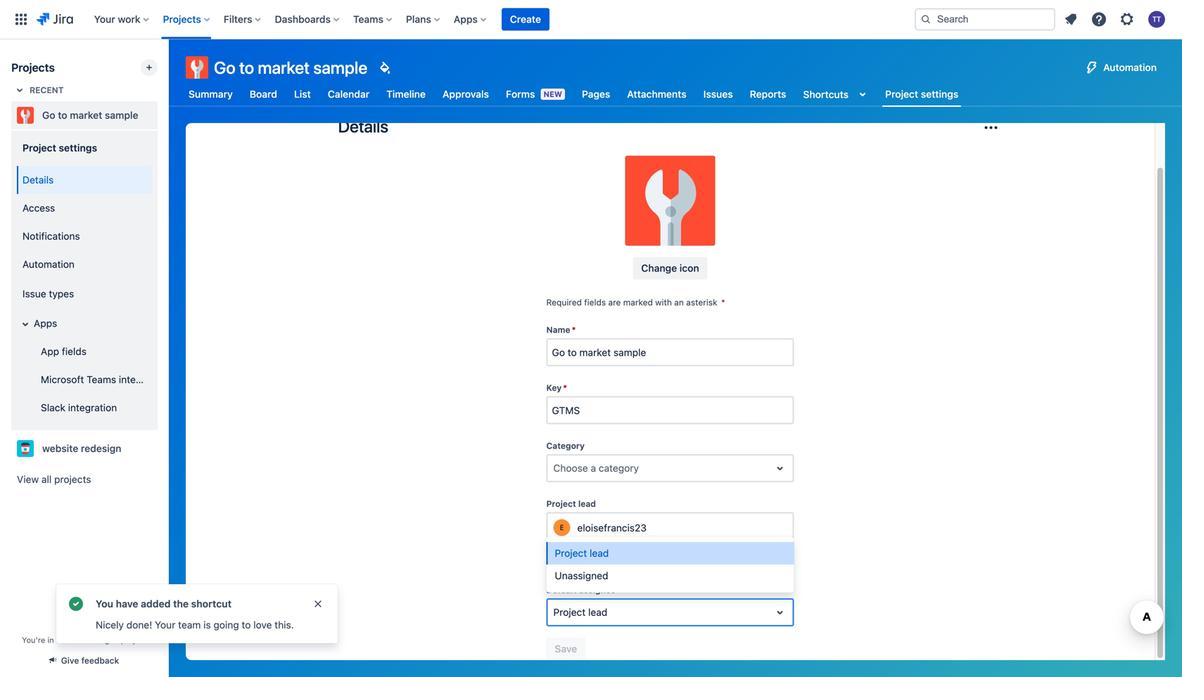 Task type: describe. For each thing, give the bounding box(es) containing it.
give feedback
[[61, 656, 119, 666]]

automation inside button
[[1104, 62, 1157, 73]]

you're in a team-managed project
[[22, 636, 147, 645]]

pages
[[582, 88, 610, 100]]

slack integration link
[[25, 394, 152, 422]]

apps button
[[17, 310, 152, 338]]

view
[[17, 474, 39, 486]]

nicely
[[96, 620, 124, 631]]

work
[[118, 13, 140, 25]]

0 vertical spatial sample
[[313, 58, 368, 77]]

app fields
[[41, 346, 87, 358]]

name
[[546, 325, 570, 335]]

reports link
[[747, 82, 789, 107]]

automation link
[[17, 251, 152, 279]]

to up board
[[239, 58, 254, 77]]

expand image
[[17, 316, 34, 333]]

settings image
[[1119, 11, 1136, 28]]

help image
[[1091, 11, 1108, 28]]

app fields link
[[25, 338, 152, 366]]

integration inside microsoft teams integration link
[[119, 374, 168, 386]]

types
[[49, 288, 74, 300]]

apps button
[[450, 8, 492, 31]]

collapse recent projects image
[[11, 82, 28, 99]]

create project image
[[144, 62, 155, 73]]

Category text field
[[554, 462, 556, 476]]

give feedback button
[[41, 650, 128, 672]]

* for name *
[[572, 325, 576, 335]]

your
[[590, 547, 607, 557]]

automation image
[[1084, 59, 1101, 76]]

to down "recent" on the top left of page
[[58, 109, 67, 121]]

filters
[[224, 13, 252, 25]]

0 horizontal spatial go
[[42, 109, 55, 121]]

project inside group
[[23, 142, 56, 154]]

forms
[[506, 88, 535, 100]]

website redesign link
[[11, 435, 152, 463]]

list
[[294, 88, 311, 100]]

love
[[253, 620, 272, 631]]

slack
[[41, 402, 65, 414]]

calendar
[[328, 88, 370, 100]]

make sure your project lead has access to issues in the project.
[[546, 547, 766, 568]]

choose
[[554, 463, 588, 474]]

issues
[[704, 88, 733, 100]]

integration inside slack integration link
[[68, 402, 117, 414]]

give
[[61, 656, 79, 666]]

summary link
[[186, 82, 236, 107]]

change icon
[[641, 263, 699, 274]]

with
[[655, 298, 672, 308]]

added
[[141, 599, 171, 610]]

issue
[[23, 288, 46, 300]]

view all projects link
[[11, 467, 158, 493]]

details link
[[17, 166, 152, 194]]

project settings inside group
[[23, 142, 97, 154]]

1 vertical spatial project lead
[[555, 548, 609, 560]]

set project background image
[[376, 59, 393, 76]]

notifications image
[[1063, 11, 1080, 28]]

board link
[[247, 82, 280, 107]]

Search field
[[915, 8, 1056, 31]]

recent
[[30, 85, 64, 95]]

project avatar image
[[625, 156, 715, 246]]

project settings inside tab list
[[885, 88, 959, 100]]

apps inside dropdown button
[[454, 13, 478, 25]]

access
[[23, 202, 55, 214]]

icon
[[680, 263, 699, 274]]

lead inside make sure your project lead has access to issues in the project.
[[640, 547, 657, 557]]

access
[[676, 547, 703, 557]]

team
[[178, 620, 201, 631]]

plans
[[406, 13, 431, 25]]

approvals
[[443, 88, 489, 100]]

sure
[[570, 547, 587, 557]]

required fields are marked with an asterisk *
[[546, 298, 725, 308]]

an
[[674, 298, 684, 308]]

calendar link
[[325, 82, 372, 107]]

shortcuts
[[803, 89, 849, 100]]

create button
[[502, 8, 550, 31]]

key *
[[546, 383, 567, 393]]

category
[[599, 463, 639, 474]]

to inside make sure your project lead has access to issues in the project.
[[706, 547, 714, 557]]

your work button
[[90, 8, 155, 31]]

2 vertical spatial project lead
[[554, 607, 608, 619]]

redesign
[[81, 443, 121, 455]]

default assignee
[[546, 586, 616, 595]]

plans button
[[402, 8, 445, 31]]

to left love
[[242, 620, 251, 631]]

notifications
[[23, 231, 80, 242]]

2 horizontal spatial *
[[721, 298, 725, 308]]

assignee
[[579, 586, 616, 595]]

unassigned
[[555, 570, 608, 582]]

add to starred image for website redesign
[[153, 441, 170, 457]]

all
[[41, 474, 52, 486]]

have
[[116, 599, 138, 610]]

open image for choose a category
[[772, 460, 789, 477]]

going
[[214, 620, 239, 631]]

teams inside dropdown button
[[353, 13, 384, 25]]

shortcut
[[191, 599, 232, 610]]

your inside "dropdown button"
[[94, 13, 115, 25]]

add to starred image for go to market sample
[[153, 107, 170, 124]]

microsoft teams integration link
[[25, 366, 168, 394]]

shortcuts button
[[801, 82, 874, 107]]



Task type: vqa. For each thing, say whether or not it's contained in the screenshot.
sidebar navigation Image
yes



Task type: locate. For each thing, give the bounding box(es) containing it.
Default assignee text field
[[554, 606, 556, 620]]

add to starred image down sidebar navigation icon
[[153, 107, 170, 124]]

appswitcher icon image
[[13, 11, 30, 28]]

0 vertical spatial apps
[[454, 13, 478, 25]]

issue types
[[23, 288, 74, 300]]

1 horizontal spatial automation
[[1104, 62, 1157, 73]]

project down category 'text field'
[[546, 499, 576, 509]]

a left team-
[[56, 636, 61, 645]]

create
[[510, 13, 541, 25]]

your down you have added the shortcut
[[155, 620, 175, 631]]

1 horizontal spatial settings
[[921, 88, 959, 100]]

tab list containing project settings
[[177, 82, 970, 107]]

1 horizontal spatial a
[[591, 463, 596, 474]]

settings inside group
[[59, 142, 97, 154]]

apps up app
[[34, 318, 57, 329]]

settings
[[921, 88, 959, 100], [59, 142, 97, 154]]

add to starred image right redesign
[[153, 441, 170, 457]]

0 vertical spatial go to market sample
[[214, 58, 368, 77]]

in
[[744, 547, 751, 557], [47, 636, 54, 645]]

0 vertical spatial settings
[[921, 88, 959, 100]]

1 vertical spatial market
[[70, 109, 102, 121]]

1 vertical spatial apps
[[34, 318, 57, 329]]

1 vertical spatial in
[[47, 636, 54, 645]]

issues link
[[701, 82, 736, 107]]

1 vertical spatial project settings
[[23, 142, 97, 154]]

automation down notifications
[[23, 259, 75, 270]]

1 horizontal spatial *
[[572, 325, 576, 335]]

banner containing your work
[[0, 0, 1182, 39]]

0 horizontal spatial project settings
[[23, 142, 97, 154]]

None field
[[548, 340, 793, 365], [548, 398, 793, 423], [548, 340, 793, 365], [548, 398, 793, 423]]

go to market sample up list
[[214, 58, 368, 77]]

0 vertical spatial teams
[[353, 13, 384, 25]]

go to market sample inside go to market sample link
[[42, 109, 138, 121]]

0 vertical spatial project lead
[[546, 499, 596, 509]]

1 add to starred image from the top
[[153, 107, 170, 124]]

0 horizontal spatial automation
[[23, 259, 75, 270]]

managed
[[85, 636, 119, 645]]

required
[[546, 298, 582, 308]]

go down "recent" on the top left of page
[[42, 109, 55, 121]]

in right you're
[[47, 636, 54, 645]]

0 horizontal spatial sample
[[105, 109, 138, 121]]

apps right the plans dropdown button
[[454, 13, 478, 25]]

add to starred image
[[153, 107, 170, 124], [153, 441, 170, 457]]

0 horizontal spatial the
[[173, 599, 189, 610]]

your
[[94, 13, 115, 25], [155, 620, 175, 631]]

* right asterisk
[[721, 298, 725, 308]]

1 horizontal spatial fields
[[584, 298, 606, 308]]

dismiss image
[[312, 599, 324, 610]]

0 vertical spatial add to starred image
[[153, 107, 170, 124]]

teams down app fields link
[[87, 374, 116, 386]]

fields
[[584, 298, 606, 308], [62, 346, 87, 358]]

automation right automation icon
[[1104, 62, 1157, 73]]

market up list
[[258, 58, 310, 77]]

name *
[[546, 325, 576, 335]]

teams inside group
[[87, 374, 116, 386]]

1 horizontal spatial sample
[[313, 58, 368, 77]]

change
[[641, 263, 677, 274]]

2 add to starred image from the top
[[153, 441, 170, 457]]

default
[[546, 586, 577, 595]]

open image for project lead
[[772, 605, 789, 622]]

fields inside app fields link
[[62, 346, 87, 358]]

you have added the shortcut
[[96, 599, 232, 610]]

project lead up 'unassigned'
[[555, 548, 609, 560]]

details inside group
[[23, 174, 54, 186]]

lead right the "sure"
[[590, 548, 609, 560]]

more image
[[983, 119, 1000, 136]]

new
[[544, 90, 562, 99]]

go
[[214, 58, 236, 77], [42, 109, 55, 121]]

fields for app
[[62, 346, 87, 358]]

view all projects
[[17, 474, 91, 486]]

0 vertical spatial automation
[[1104, 62, 1157, 73]]

0 horizontal spatial your
[[94, 13, 115, 25]]

your profile and settings image
[[1149, 11, 1165, 28]]

1 vertical spatial add to starred image
[[153, 441, 170, 457]]

dashboards button
[[271, 8, 345, 31]]

settings inside tab list
[[921, 88, 959, 100]]

1 vertical spatial projects
[[11, 61, 55, 74]]

lead left has
[[640, 547, 657, 557]]

open image
[[772, 460, 789, 477], [772, 605, 789, 622]]

1 vertical spatial sample
[[105, 109, 138, 121]]

1 horizontal spatial project settings
[[885, 88, 959, 100]]

* right key
[[563, 383, 567, 393]]

automation button
[[1078, 56, 1165, 79]]

in inside make sure your project lead has access to issues in the project.
[[744, 547, 751, 557]]

project inside tab list
[[885, 88, 919, 100]]

project right the shortcuts dropdown button
[[885, 88, 919, 100]]

1 vertical spatial automation
[[23, 259, 75, 270]]

group
[[14, 129, 168, 431], [14, 162, 168, 426]]

are
[[608, 298, 621, 308]]

projects
[[54, 474, 91, 486]]

1 horizontal spatial teams
[[353, 13, 384, 25]]

1 vertical spatial go
[[42, 109, 55, 121]]

1 horizontal spatial integration
[[119, 374, 168, 386]]

0 horizontal spatial apps
[[34, 318, 57, 329]]

* right the name
[[572, 325, 576, 335]]

0 vertical spatial details
[[338, 116, 388, 136]]

0 vertical spatial project settings
[[885, 88, 959, 100]]

to left the issues
[[706, 547, 714, 557]]

your work
[[94, 13, 140, 25]]

the up team
[[173, 599, 189, 610]]

website
[[42, 443, 78, 455]]

0 vertical spatial integration
[[119, 374, 168, 386]]

lead up eloisefrancis23
[[578, 499, 596, 509]]

1 horizontal spatial projects
[[163, 13, 201, 25]]

0 horizontal spatial market
[[70, 109, 102, 121]]

integration down app fields link
[[119, 374, 168, 386]]

group containing project settings
[[14, 129, 168, 431]]

lead
[[578, 499, 596, 509], [640, 547, 657, 557], [590, 548, 609, 560], [588, 607, 608, 619]]

go up the 'summary'
[[214, 58, 236, 77]]

2 vertical spatial *
[[563, 383, 567, 393]]

0 horizontal spatial project
[[121, 636, 147, 645]]

project up 'unassigned'
[[555, 548, 587, 560]]

the right the issues
[[753, 547, 766, 557]]

0 horizontal spatial projects
[[11, 61, 55, 74]]

microsoft teams integration
[[41, 374, 168, 386]]

a
[[591, 463, 596, 474], [56, 636, 61, 645]]

group containing details
[[14, 162, 168, 426]]

make
[[546, 547, 568, 557]]

1 horizontal spatial go to market sample
[[214, 58, 368, 77]]

key
[[546, 383, 562, 393]]

project lead down default assignee
[[554, 607, 608, 619]]

project down default
[[554, 607, 586, 619]]

0 horizontal spatial *
[[563, 383, 567, 393]]

1 vertical spatial fields
[[62, 346, 87, 358]]

feedback
[[81, 656, 119, 666]]

issue types link
[[17, 279, 152, 310]]

project
[[885, 88, 919, 100], [23, 142, 56, 154], [546, 499, 576, 509], [555, 548, 587, 560], [554, 607, 586, 619]]

this.
[[275, 620, 294, 631]]

*
[[721, 298, 725, 308], [572, 325, 576, 335], [563, 383, 567, 393]]

the inside make sure your project lead has access to issues in the project.
[[753, 547, 766, 557]]

go to market sample down "recent" on the top left of page
[[42, 109, 138, 121]]

project
[[610, 547, 638, 557], [121, 636, 147, 645]]

0 horizontal spatial integration
[[68, 402, 117, 414]]

1 horizontal spatial project
[[610, 547, 638, 557]]

1 vertical spatial details
[[23, 174, 54, 186]]

slack integration
[[41, 402, 117, 414]]

you're
[[22, 636, 45, 645]]

reports
[[750, 88, 786, 100]]

a right choose
[[591, 463, 596, 474]]

board
[[250, 88, 277, 100]]

1 vertical spatial teams
[[87, 374, 116, 386]]

projects button
[[159, 8, 215, 31]]

sample
[[313, 58, 368, 77], [105, 109, 138, 121]]

automation
[[1104, 62, 1157, 73], [23, 259, 75, 270]]

1 vertical spatial integration
[[68, 402, 117, 414]]

primary element
[[8, 0, 904, 39]]

category
[[546, 441, 585, 451]]

1 horizontal spatial apps
[[454, 13, 478, 25]]

tab list
[[177, 82, 970, 107]]

has
[[659, 547, 673, 557]]

1 horizontal spatial in
[[744, 547, 751, 557]]

sidebar navigation image
[[153, 56, 184, 84]]

1 vertical spatial your
[[155, 620, 175, 631]]

1 group from the top
[[14, 129, 168, 431]]

banner
[[0, 0, 1182, 39]]

0 horizontal spatial details
[[23, 174, 54, 186]]

0 vertical spatial a
[[591, 463, 596, 474]]

lead down assignee
[[588, 607, 608, 619]]

fields left are
[[584, 298, 606, 308]]

approvals link
[[440, 82, 492, 107]]

attachments link
[[624, 82, 689, 107]]

teams left "plans"
[[353, 13, 384, 25]]

1 horizontal spatial market
[[258, 58, 310, 77]]

1 vertical spatial open image
[[772, 605, 789, 622]]

0 vertical spatial the
[[753, 547, 766, 557]]

market up details link
[[70, 109, 102, 121]]

1 horizontal spatial go
[[214, 58, 236, 77]]

0 vertical spatial open image
[[772, 460, 789, 477]]

app
[[41, 346, 59, 358]]

your left work at the top
[[94, 13, 115, 25]]

0 vertical spatial *
[[721, 298, 725, 308]]

project lead
[[546, 499, 596, 509], [555, 548, 609, 560], [554, 607, 608, 619]]

1 vertical spatial *
[[572, 325, 576, 335]]

search image
[[921, 14, 932, 25]]

1 open image from the top
[[772, 460, 789, 477]]

0 vertical spatial your
[[94, 13, 115, 25]]

0 vertical spatial in
[[744, 547, 751, 557]]

team-
[[63, 636, 85, 645]]

fields for required
[[584, 298, 606, 308]]

teams
[[353, 13, 384, 25], [87, 374, 116, 386]]

0 horizontal spatial a
[[56, 636, 61, 645]]

project inside make sure your project lead has access to issues in the project.
[[610, 547, 638, 557]]

1 vertical spatial the
[[173, 599, 189, 610]]

projects up collapse recent projects image
[[11, 61, 55, 74]]

microsoft
[[41, 374, 84, 386]]

summary
[[189, 88, 233, 100]]

1 horizontal spatial details
[[338, 116, 388, 136]]

0 horizontal spatial in
[[47, 636, 54, 645]]

0 horizontal spatial fields
[[62, 346, 87, 358]]

0 horizontal spatial settings
[[59, 142, 97, 154]]

integration down microsoft teams integration link
[[68, 402, 117, 414]]

marked
[[623, 298, 653, 308]]

0 horizontal spatial go to market sample
[[42, 109, 138, 121]]

apps inside button
[[34, 318, 57, 329]]

asterisk
[[686, 298, 718, 308]]

jira image
[[37, 11, 73, 28], [37, 11, 73, 28]]

1 vertical spatial a
[[56, 636, 61, 645]]

attachments
[[627, 88, 687, 100]]

1 vertical spatial project
[[121, 636, 147, 645]]

2 open image from the top
[[772, 605, 789, 622]]

pages link
[[579, 82, 613, 107]]

project down done!
[[121, 636, 147, 645]]

project lead down choose
[[546, 499, 596, 509]]

filters button
[[219, 8, 266, 31]]

2 group from the top
[[14, 162, 168, 426]]

projects inside dropdown button
[[163, 13, 201, 25]]

success image
[[68, 596, 84, 613]]

projects up sidebar navigation icon
[[163, 13, 201, 25]]

project right your
[[610, 547, 638, 557]]

in right the issues
[[744, 547, 751, 557]]

0 vertical spatial market
[[258, 58, 310, 77]]

project settings
[[885, 88, 959, 100], [23, 142, 97, 154]]

done!
[[126, 620, 152, 631]]

details up access
[[23, 174, 54, 186]]

integration
[[119, 374, 168, 386], [68, 402, 117, 414]]

0 vertical spatial go
[[214, 58, 236, 77]]

1 horizontal spatial the
[[753, 547, 766, 557]]

0 vertical spatial project
[[610, 547, 638, 557]]

1 vertical spatial go to market sample
[[42, 109, 138, 121]]

1 vertical spatial settings
[[59, 142, 97, 154]]

you
[[96, 599, 113, 610]]

timeline
[[386, 88, 426, 100]]

* for key *
[[563, 383, 567, 393]]

teams button
[[349, 8, 398, 31]]

1 horizontal spatial your
[[155, 620, 175, 631]]

fields right app
[[62, 346, 87, 358]]

is
[[204, 620, 211, 631]]

0 vertical spatial fields
[[584, 298, 606, 308]]

details down the calendar link
[[338, 116, 388, 136]]

0 horizontal spatial teams
[[87, 374, 116, 386]]

the
[[753, 547, 766, 557], [173, 599, 189, 610]]

project down go to market sample link
[[23, 142, 56, 154]]

0 vertical spatial projects
[[163, 13, 201, 25]]

issues
[[716, 547, 741, 557]]



